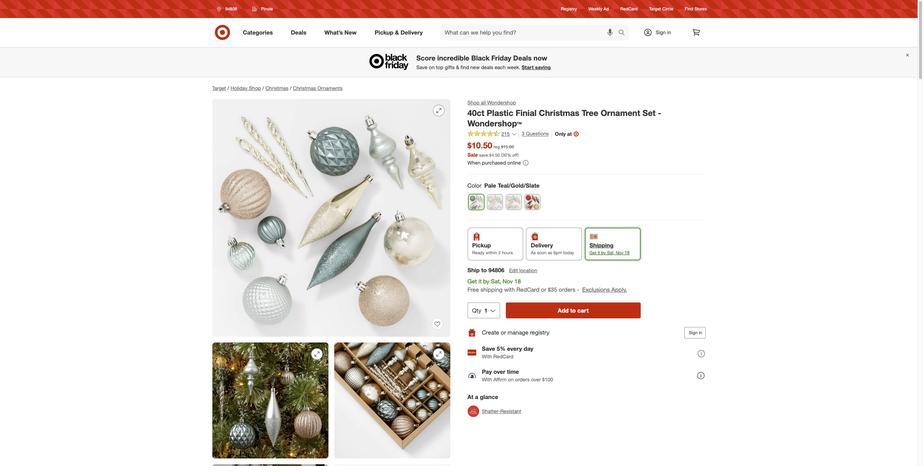 Task type: locate. For each thing, give the bounding box(es) containing it.
0 vertical spatial it
[[598, 250, 600, 256]]

0 vertical spatial orders
[[559, 286, 576, 294]]

/ right target link
[[228, 85, 229, 91]]

christmas link
[[266, 85, 289, 91]]

1 vertical spatial shop
[[468, 100, 480, 106]]

0 horizontal spatial deals
[[291, 29, 307, 36]]

red/green/gold image
[[525, 195, 540, 210]]

teal/gold/slate
[[498, 182, 540, 189]]

on down the 'time' in the right bottom of the page
[[508, 377, 514, 383]]

sat, inside shipping get it by sat, nov 18
[[607, 250, 615, 256]]

1 with from the top
[[482, 354, 492, 360]]

1 horizontal spatial in
[[699, 330, 703, 336]]

0 horizontal spatial to
[[482, 267, 487, 274]]

shipping
[[590, 242, 614, 249]]

1 horizontal spatial pickup
[[472, 242, 491, 249]]

1 horizontal spatial 18
[[625, 250, 630, 256]]

0 horizontal spatial over
[[494, 369, 506, 376]]

1 vertical spatial redcard
[[517, 286, 540, 294]]

94806 left edit
[[489, 267, 505, 274]]

0 horizontal spatial delivery
[[401, 29, 423, 36]]

only at
[[555, 131, 572, 137]]

1 vertical spatial sign in
[[689, 330, 703, 336]]

or inside get it by sat, nov 18 free shipping with redcard or $35 orders - exclusions apply.
[[541, 286, 547, 294]]

1 vertical spatial in
[[699, 330, 703, 336]]

1 vertical spatial it
[[479, 278, 482, 285]]

0 horizontal spatial save
[[417, 64, 428, 70]]

1 horizontal spatial get
[[590, 250, 597, 256]]

0 horizontal spatial shop
[[249, 85, 261, 91]]

delivery up soon
[[531, 242, 553, 249]]

2 horizontal spatial /
[[290, 85, 292, 91]]

pickup right new
[[375, 29, 394, 36]]

to for cart
[[571, 307, 576, 314]]

1 vertical spatial sat,
[[491, 278, 501, 285]]

categories
[[243, 29, 273, 36]]

0 horizontal spatial pickup
[[375, 29, 394, 36]]

sign in inside "button"
[[689, 330, 703, 336]]

qty 1
[[472, 307, 488, 314]]

0 vertical spatial get
[[590, 250, 597, 256]]

1 vertical spatial deals
[[514, 54, 532, 62]]

christmas left ornaments on the top
[[293, 85, 316, 91]]

1 horizontal spatial by
[[602, 250, 606, 256]]

1 vertical spatial pickup
[[472, 242, 491, 249]]

0 horizontal spatial redcard
[[494, 354, 514, 360]]

1 horizontal spatial sign
[[689, 330, 698, 336]]

by up shipping
[[483, 278, 490, 285]]

redcard inside get it by sat, nov 18 free shipping with redcard or $35 orders - exclusions apply.
[[517, 286, 540, 294]]

to right ship
[[482, 267, 487, 274]]

find stores link
[[685, 6, 707, 12]]

get inside get it by sat, nov 18 free shipping with redcard or $35 orders - exclusions apply.
[[468, 278, 477, 285]]

1 horizontal spatial delivery
[[531, 242, 553, 249]]

0 horizontal spatial christmas
[[266, 85, 289, 91]]

94806 button
[[212, 3, 245, 16]]

save inside save 5% every day with redcard
[[482, 346, 495, 353]]

1 vertical spatial sign
[[689, 330, 698, 336]]

2 / from the left
[[262, 85, 264, 91]]

0 horizontal spatial on
[[429, 64, 435, 70]]

get down shipping
[[590, 250, 597, 256]]

/ right christmas link at the top
[[290, 85, 292, 91]]

all
[[481, 100, 486, 106]]

0 horizontal spatial /
[[228, 85, 229, 91]]

0 horizontal spatial in
[[668, 29, 672, 35]]

1 horizontal spatial on
[[508, 377, 514, 383]]

over
[[494, 369, 506, 376], [531, 377, 541, 383]]

shop
[[249, 85, 261, 91], [468, 100, 480, 106]]

shop left all on the top right
[[468, 100, 480, 106]]

1 horizontal spatial christmas
[[293, 85, 316, 91]]

get inside shipping get it by sat, nov 18
[[590, 250, 597, 256]]

pickup inside 'link'
[[375, 29, 394, 36]]

0 horizontal spatial 18
[[515, 278, 521, 285]]

weekly
[[589, 6, 603, 12]]

0 vertical spatial to
[[482, 267, 487, 274]]

0 vertical spatial sign in
[[656, 29, 672, 35]]

%
[[507, 153, 511, 158]]

redcard right the ad
[[621, 6, 638, 12]]

target circle link
[[650, 6, 674, 12]]

94806 left 'pinole' dropdown button
[[225, 6, 237, 12]]

set
[[643, 108, 656, 118]]

save left "5%"
[[482, 346, 495, 353]]

& inside 'link'
[[395, 29, 399, 36]]

redcard inside save 5% every day with redcard
[[494, 354, 514, 360]]

sat, up shipping
[[491, 278, 501, 285]]

when
[[468, 160, 481, 166]]

0 vertical spatial 18
[[625, 250, 630, 256]]

with
[[482, 354, 492, 360], [482, 377, 492, 383]]

2 with from the top
[[482, 377, 492, 383]]

save down score
[[417, 64, 428, 70]]

shipping
[[481, 286, 503, 294]]

1 horizontal spatial shop
[[468, 100, 480, 106]]

1 horizontal spatial redcard
[[517, 286, 540, 294]]

online
[[508, 160, 521, 166]]

0 vertical spatial nov
[[616, 250, 624, 256]]

with up pay
[[482, 354, 492, 360]]

it inside get it by sat, nov 18 free shipping with redcard or $35 orders - exclusions apply.
[[479, 278, 482, 285]]

0 vertical spatial delivery
[[401, 29, 423, 36]]

0 horizontal spatial it
[[479, 278, 482, 285]]

1 vertical spatial nov
[[503, 278, 513, 285]]

target left holiday
[[212, 85, 226, 91]]

christmas up only
[[539, 108, 580, 118]]

2 vertical spatial redcard
[[494, 354, 514, 360]]

in inside "button"
[[699, 330, 703, 336]]

it up free
[[479, 278, 482, 285]]

& inside score incredible black friday deals now save on top gifts & find new deals each week. start saving
[[456, 64, 459, 70]]

or right create
[[501, 329, 506, 337]]

1 horizontal spatial &
[[456, 64, 459, 70]]

0 vertical spatial target
[[650, 6, 661, 12]]

search button
[[615, 25, 633, 42]]

target / holiday shop / christmas / christmas ornaments
[[212, 85, 343, 91]]

nov
[[616, 250, 624, 256], [503, 278, 513, 285]]

1 horizontal spatial or
[[541, 286, 547, 294]]

week.
[[507, 64, 521, 70]]

delivery inside 'link'
[[401, 29, 423, 36]]

0 horizontal spatial orders
[[515, 377, 530, 383]]

christmas inside shop all wondershop 40ct plastic finial christmas tree ornament set - wondershop™
[[539, 108, 580, 118]]

0 vertical spatial save
[[417, 64, 428, 70]]

1 horizontal spatial nov
[[616, 250, 624, 256]]

pickup inside pickup ready within 2 hours
[[472, 242, 491, 249]]

$35
[[548, 286, 557, 294]]

0 horizontal spatial target
[[212, 85, 226, 91]]

/ left christmas link at the top
[[262, 85, 264, 91]]

1 horizontal spatial target
[[650, 6, 661, 12]]

color
[[468, 182, 482, 189]]

shop right holiday
[[249, 85, 261, 91]]

0 horizontal spatial -
[[577, 286, 580, 294]]

1 horizontal spatial sign in
[[689, 330, 703, 336]]

to inside button
[[571, 307, 576, 314]]

40ct plastic finial christmas tree ornament set - wondershop™, 1 of 7 image
[[212, 99, 450, 337]]

0 horizontal spatial get
[[468, 278, 477, 285]]

94806 inside dropdown button
[[225, 6, 237, 12]]

to right add
[[571, 307, 576, 314]]

1 vertical spatial to
[[571, 307, 576, 314]]

2 horizontal spatial redcard
[[621, 6, 638, 12]]

0 horizontal spatial nov
[[503, 278, 513, 285]]

free
[[468, 286, 479, 294]]

0 vertical spatial 94806
[[225, 6, 237, 12]]

3 questions link
[[519, 130, 549, 138]]

christmas ornaments link
[[293, 85, 343, 91]]

-
[[658, 108, 662, 118], [577, 286, 580, 294]]

shop inside shop all wondershop 40ct plastic finial christmas tree ornament set - wondershop™
[[468, 100, 480, 106]]

0 horizontal spatial by
[[483, 278, 490, 285]]

ship to 94806
[[468, 267, 505, 274]]

1 horizontal spatial save
[[482, 346, 495, 353]]

0 horizontal spatial sat,
[[491, 278, 501, 285]]

orders down the 'time' in the right bottom of the page
[[515, 377, 530, 383]]

5%
[[497, 346, 506, 353]]

1 vertical spatial or
[[501, 329, 506, 337]]

orders right $35
[[559, 286, 576, 294]]

it inside shipping get it by sat, nov 18
[[598, 250, 600, 256]]

1
[[484, 307, 488, 314]]

photo from @gala_mk85, 4 of 7 image
[[212, 465, 328, 467]]

sat, inside get it by sat, nov 18 free shipping with redcard or $35 orders - exclusions apply.
[[491, 278, 501, 285]]

0 vertical spatial or
[[541, 286, 547, 294]]

1 vertical spatial with
[[482, 377, 492, 383]]

2 horizontal spatial christmas
[[539, 108, 580, 118]]

1 vertical spatial save
[[482, 346, 495, 353]]

holiday shop link
[[231, 85, 261, 91]]

0 vertical spatial sat,
[[607, 250, 615, 256]]

1 vertical spatial delivery
[[531, 242, 553, 249]]

1 horizontal spatial sat,
[[607, 250, 615, 256]]

affirm
[[494, 377, 507, 383]]

over up affirm
[[494, 369, 506, 376]]

1 vertical spatial on
[[508, 377, 514, 383]]

deals left what's
[[291, 29, 307, 36]]

1 vertical spatial 18
[[515, 278, 521, 285]]

1 vertical spatial &
[[456, 64, 459, 70]]

with down pay
[[482, 377, 492, 383]]

it down shipping
[[598, 250, 600, 256]]

1 horizontal spatial over
[[531, 377, 541, 383]]

0 vertical spatial in
[[668, 29, 672, 35]]

wondershop™
[[468, 118, 522, 128]]

what's
[[325, 29, 343, 36]]

candy champagne image
[[488, 195, 503, 210]]

nov inside shipping get it by sat, nov 18
[[616, 250, 624, 256]]

edit location
[[509, 268, 538, 274]]

by
[[602, 250, 606, 256], [483, 278, 490, 285]]

pickup up the ready
[[472, 242, 491, 249]]

1 horizontal spatial 94806
[[489, 267, 505, 274]]

pay
[[482, 369, 492, 376]]

target
[[650, 6, 661, 12], [212, 85, 226, 91]]

with
[[504, 286, 515, 294]]

by inside shipping get it by sat, nov 18
[[602, 250, 606, 256]]

deals
[[481, 64, 494, 70]]

christmas
[[266, 85, 289, 91], [293, 85, 316, 91], [539, 108, 580, 118]]

weekly ad link
[[589, 6, 609, 12]]

redcard right with
[[517, 286, 540, 294]]

ornaments
[[318, 85, 343, 91]]

40ct
[[468, 108, 485, 118]]

1 vertical spatial -
[[577, 286, 580, 294]]

now
[[534, 54, 548, 62]]

friday
[[492, 54, 512, 62]]

1 horizontal spatial to
[[571, 307, 576, 314]]

0 vertical spatial -
[[658, 108, 662, 118]]

target for target circle
[[650, 6, 661, 12]]

1 vertical spatial by
[[483, 278, 490, 285]]

delivery as soon as 6pm today
[[531, 242, 575, 256]]

gifts
[[445, 64, 455, 70]]

40ct plastic finial christmas tree ornament set - wondershop™, 2 of 7 image
[[212, 343, 328, 459]]

every
[[507, 346, 522, 353]]

on left top
[[429, 64, 435, 70]]

1 vertical spatial over
[[531, 377, 541, 383]]

1 horizontal spatial it
[[598, 250, 600, 256]]

or left $35
[[541, 286, 547, 294]]

over left the $100
[[531, 377, 541, 383]]

reg
[[494, 144, 500, 150]]

find
[[685, 6, 694, 12]]

1 vertical spatial get
[[468, 278, 477, 285]]

&
[[395, 29, 399, 36], [456, 64, 459, 70]]

sat, down shipping
[[607, 250, 615, 256]]

- right set
[[658, 108, 662, 118]]

shatter-resistant
[[482, 409, 522, 415]]

0 vertical spatial sign
[[656, 29, 666, 35]]

0 vertical spatial by
[[602, 250, 606, 256]]

circle
[[663, 6, 674, 12]]

orders inside get it by sat, nov 18 free shipping with redcard or $35 orders - exclusions apply.
[[559, 286, 576, 294]]

0 horizontal spatial &
[[395, 29, 399, 36]]

saving
[[535, 64, 551, 70]]

deals up 'start'
[[514, 54, 532, 62]]

categories link
[[237, 25, 282, 40]]

1 horizontal spatial /
[[262, 85, 264, 91]]

christmas right holiday shop link
[[266, 85, 289, 91]]

- left the exclusions
[[577, 286, 580, 294]]

redcard down "5%"
[[494, 354, 514, 360]]

target left circle
[[650, 6, 661, 12]]

0 vertical spatial on
[[429, 64, 435, 70]]

registry
[[530, 329, 550, 337]]

delivery
[[401, 29, 423, 36], [531, 242, 553, 249]]

- inside get it by sat, nov 18 free shipping with redcard or $35 orders - exclusions apply.
[[577, 286, 580, 294]]

find
[[461, 64, 469, 70]]

1 vertical spatial orders
[[515, 377, 530, 383]]

new
[[471, 64, 480, 70]]

0 horizontal spatial sign
[[656, 29, 666, 35]]

with inside save 5% every day with redcard
[[482, 354, 492, 360]]

0 vertical spatial with
[[482, 354, 492, 360]]

0 vertical spatial pickup
[[375, 29, 394, 36]]

0 vertical spatial &
[[395, 29, 399, 36]]

2
[[499, 250, 501, 256]]

get up free
[[468, 278, 477, 285]]

6pm
[[554, 250, 562, 256]]

by down shipping
[[602, 250, 606, 256]]

delivery up score
[[401, 29, 423, 36]]

to for 94806
[[482, 267, 487, 274]]

1 vertical spatial 94806
[[489, 267, 505, 274]]



Task type: vqa. For each thing, say whether or not it's contained in the screenshot.
Sat,
yes



Task type: describe. For each thing, give the bounding box(es) containing it.
sign inside "button"
[[689, 330, 698, 336]]

black
[[472, 54, 490, 62]]

target circle
[[650, 6, 674, 12]]

pinole
[[261, 6, 273, 12]]

purchased
[[482, 160, 506, 166]]

deals inside score incredible black friday deals now save on top gifts & find new deals each week. start saving
[[514, 54, 532, 62]]

save
[[480, 153, 488, 158]]

3 / from the left
[[290, 85, 292, 91]]

cart
[[578, 307, 589, 314]]

1 / from the left
[[228, 85, 229, 91]]

shatter-resistant button
[[468, 404, 522, 420]]

pale teal/gold/slate image
[[469, 195, 484, 210]]

start
[[522, 64, 534, 70]]

pickup & delivery
[[375, 29, 423, 36]]

orders inside pay over time with affirm on orders over $100
[[515, 377, 530, 383]]

0 horizontal spatial sign in
[[656, 29, 672, 35]]

glance
[[480, 394, 499, 401]]

)
[[518, 153, 519, 158]]

on inside pay over time with affirm on orders over $100
[[508, 377, 514, 383]]

wondershop
[[487, 100, 516, 106]]

- inside shop all wondershop 40ct plastic finial christmas tree ornament set - wondershop™
[[658, 108, 662, 118]]

18 inside get it by sat, nov 18 free shipping with redcard or $35 orders - exclusions apply.
[[515, 278, 521, 285]]

0 vertical spatial redcard
[[621, 6, 638, 12]]

at a glance
[[468, 394, 499, 401]]

create
[[482, 329, 499, 337]]

color pale teal/gold/slate
[[468, 182, 540, 189]]

sign in button
[[685, 327, 706, 339]]

deals link
[[285, 25, 316, 40]]

create or manage registry
[[482, 329, 550, 337]]

0 vertical spatial over
[[494, 369, 506, 376]]

save inside score incredible black friday deals now save on top gifts & find new deals each week. start saving
[[417, 64, 428, 70]]

215
[[502, 131, 510, 137]]

ornament
[[601, 108, 641, 118]]

qty
[[472, 307, 482, 314]]

get it by sat, nov 18 free shipping with redcard or $35 orders - exclusions apply.
[[468, 278, 627, 294]]

by inside get it by sat, nov 18 free shipping with redcard or $35 orders - exclusions apply.
[[483, 278, 490, 285]]

ad
[[604, 6, 609, 12]]

on inside score incredible black friday deals now save on top gifts & find new deals each week. start saving
[[429, 64, 435, 70]]

apply.
[[612, 286, 627, 294]]

finial
[[516, 108, 537, 118]]

pay over time with affirm on orders over $100
[[482, 369, 553, 383]]

What can we help you find? suggestions appear below search field
[[441, 25, 620, 40]]

0 vertical spatial deals
[[291, 29, 307, 36]]

3
[[522, 131, 525, 137]]

tree
[[582, 108, 599, 118]]

save 5% every day with redcard
[[482, 346, 534, 360]]

registry
[[561, 6, 577, 12]]

pinole button
[[248, 3, 278, 16]]

pale
[[485, 182, 496, 189]]

pickup & delivery link
[[369, 25, 432, 40]]

pickup for ready
[[472, 242, 491, 249]]

$100
[[543, 377, 553, 383]]

stores
[[695, 6, 707, 12]]

add to cart button
[[506, 303, 641, 319]]

only
[[555, 131, 566, 137]]

image gallery element
[[212, 99, 450, 467]]

nov inside get it by sat, nov 18 free shipping with redcard or $35 orders - exclusions apply.
[[503, 278, 513, 285]]

exclusions apply. link
[[583, 286, 627, 294]]

40ct plastic finial christmas tree ornament set - wondershop™, 3 of 7 image
[[334, 343, 450, 459]]

registry link
[[561, 6, 577, 12]]

shatter-
[[482, 409, 501, 415]]

resistant
[[501, 409, 522, 415]]

top
[[436, 64, 444, 70]]

at
[[468, 394, 474, 401]]

as
[[548, 250, 553, 256]]

$10.50 reg $15.00 sale save $ 4.50 ( 30 % off )
[[468, 140, 519, 158]]

location
[[520, 268, 538, 274]]

today
[[564, 250, 575, 256]]

30
[[503, 153, 507, 158]]

as
[[531, 250, 536, 256]]

score incredible black friday deals now save on top gifts & find new deals each week. start saving
[[417, 54, 551, 70]]

find stores
[[685, 6, 707, 12]]

plastic
[[487, 108, 514, 118]]

a
[[475, 394, 479, 401]]

within
[[486, 250, 497, 256]]

what's new link
[[318, 25, 366, 40]]

off
[[513, 153, 518, 158]]

pickup for &
[[375, 29, 394, 36]]

edit
[[509, 268, 518, 274]]

score
[[417, 54, 436, 62]]

exclusions
[[583, 286, 610, 294]]

215 link
[[468, 130, 517, 139]]

pickup ready within 2 hours
[[472, 242, 513, 256]]

ready
[[472, 250, 485, 256]]

time
[[507, 369, 519, 376]]

delivery inside delivery as soon as 6pm today
[[531, 242, 553, 249]]

incredible
[[438, 54, 470, 62]]

weekly ad
[[589, 6, 609, 12]]

holiday
[[231, 85, 248, 91]]

add
[[558, 307, 569, 314]]

18 inside shipping get it by sat, nov 18
[[625, 250, 630, 256]]

0 horizontal spatial or
[[501, 329, 506, 337]]

when purchased online
[[468, 160, 521, 166]]

shipping get it by sat, nov 18
[[590, 242, 630, 256]]

$
[[490, 153, 492, 158]]

target for target / holiday shop / christmas / christmas ornaments
[[212, 85, 226, 91]]

with inside pay over time with affirm on orders over $100
[[482, 377, 492, 383]]

4.50
[[492, 153, 500, 158]]

at
[[567, 131, 572, 137]]

pink/champagne image
[[506, 195, 522, 210]]

target link
[[212, 85, 226, 91]]

shop all wondershop 40ct plastic finial christmas tree ornament set - wondershop™
[[468, 100, 662, 128]]

search
[[615, 29, 633, 37]]

hours
[[502, 250, 513, 256]]



